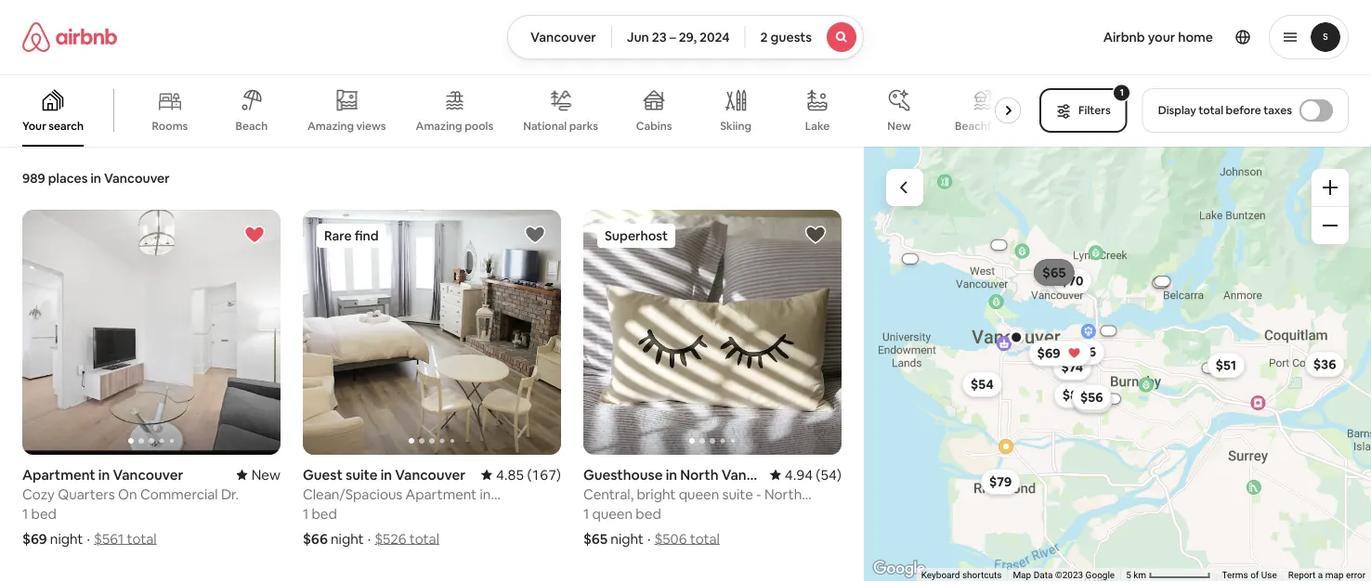 Task type: vqa. For each thing, say whether or not it's contained in the screenshot.
$66 inside 1 bed $66 night · $526 total
yes



Task type: locate. For each thing, give the bounding box(es) containing it.
vancouver inside apartment in vancouver cozy quarters on commercial dr. 1 bed $69 night · $561 total
[[113, 466, 183, 484]]

· left $506
[[648, 530, 651, 548]]

4.94 (54)
[[785, 466, 842, 484]]

2 horizontal spatial ·
[[648, 530, 651, 548]]

1 vertical spatial new
[[252, 466, 281, 484]]

1 bed from the left
[[31, 505, 57, 523]]

$66 inside button
[[1073, 344, 1096, 361]]

bed down guest
[[312, 505, 337, 523]]

0 vertical spatial $65
[[1043, 264, 1066, 281]]

total left before
[[1199, 103, 1224, 118]]

data
[[1034, 570, 1053, 581]]

zoom in image
[[1323, 180, 1338, 195]]

vancouver left the jun
[[531, 29, 596, 46]]

3 · from the left
[[648, 530, 651, 548]]

commercial
[[140, 486, 218, 504]]

total right $506
[[690, 530, 720, 548]]

0 horizontal spatial $65
[[583, 530, 608, 548]]

vancouver inside button
[[531, 29, 596, 46]]

km
[[1134, 570, 1146, 581]]

night down queen
[[611, 530, 644, 548]]

· left '$561'
[[87, 530, 90, 548]]

quarters
[[58, 486, 115, 504]]

0 horizontal spatial amazing
[[307, 119, 354, 133]]

0 vertical spatial $66
[[1073, 344, 1096, 361]]

1 left queen
[[583, 505, 589, 523]]

$69 left $74
[[1037, 345, 1061, 362]]

pools
[[465, 119, 494, 133]]

your
[[22, 119, 46, 133]]

lake
[[805, 119, 830, 133]]

vancouver down rooms
[[104, 170, 170, 187]]

$561 total button
[[94, 530, 157, 548]]

1 horizontal spatial $66
[[1073, 344, 1096, 361]]

$561
[[94, 530, 124, 548]]

group for 1 queen bed $65 night · $506 total
[[583, 210, 842, 455]]

1 horizontal spatial night
[[331, 530, 364, 548]]

$65 $70
[[1043, 264, 1084, 289]]

total right the $526 in the left bottom of the page
[[410, 530, 439, 548]]

1 vertical spatial $65
[[583, 530, 608, 548]]

amazing left pools
[[416, 119, 462, 133]]

$74 button
[[1053, 355, 1092, 381]]

$66
[[1073, 344, 1096, 361], [303, 530, 328, 548]]

beach
[[236, 119, 268, 133]]

1 for 1
[[1120, 86, 1124, 98]]

1 night from the left
[[50, 530, 83, 548]]

before
[[1226, 103, 1261, 118]]

1 horizontal spatial ·
[[368, 530, 371, 548]]

in right the suite
[[381, 466, 392, 484]]

$54
[[971, 376, 994, 393]]

29,
[[679, 29, 697, 46]]

2
[[761, 29, 768, 46]]

group for apartment in vancouver cozy quarters on commercial dr. 1 bed $69 night · $561 total
[[22, 210, 281, 455]]

4.94 out of 5 average rating,  54 reviews image
[[770, 466, 842, 484]]

total right '$561'
[[127, 530, 157, 548]]

apartment
[[22, 466, 95, 484]]

amazing
[[307, 119, 354, 133], [416, 119, 462, 133]]

$51 button
[[1207, 352, 1245, 378]]

0 horizontal spatial $69
[[22, 530, 47, 548]]

of
[[1251, 570, 1259, 581]]

989
[[22, 170, 45, 187]]

1 horizontal spatial $69
[[1037, 345, 1061, 362]]

total inside apartment in vancouver cozy quarters on commercial dr. 1 bed $69 night · $561 total
[[127, 530, 157, 548]]

terms of use
[[1222, 570, 1277, 581]]

amazing for amazing views
[[307, 119, 354, 133]]

in inside apartment in vancouver cozy quarters on commercial dr. 1 bed $69 night · $561 total
[[98, 466, 110, 484]]

vancouver
[[531, 29, 596, 46], [104, 170, 170, 187], [113, 466, 183, 484], [395, 466, 466, 484]]

1 inside 1 queen bed $65 night · $506 total
[[583, 505, 589, 523]]

2024
[[700, 29, 730, 46]]

1 horizontal spatial bed
[[312, 505, 337, 523]]

bed
[[31, 505, 57, 523], [312, 505, 337, 523], [636, 505, 661, 523]]

bed inside apartment in vancouver cozy quarters on commercial dr. 1 bed $69 night · $561 total
[[31, 505, 57, 523]]

2 horizontal spatial bed
[[636, 505, 661, 523]]

display total before taxes button
[[1142, 88, 1349, 133]]

1 horizontal spatial amazing
[[416, 119, 462, 133]]

$79
[[989, 474, 1012, 491]]

airbnb your home link
[[1092, 18, 1225, 57]]

new right lake
[[888, 119, 911, 133]]

night left the $526 in the left bottom of the page
[[331, 530, 364, 548]]

total inside 1 bed $66 night · $526 total
[[410, 530, 439, 548]]

$56 button
[[1072, 385, 1112, 411], [1073, 387, 1113, 413]]

$88
[[1063, 387, 1086, 404]]

989 places in vancouver
[[22, 170, 170, 187]]

1 · from the left
[[87, 530, 90, 548]]

use
[[1261, 570, 1277, 581]]

guests
[[771, 29, 812, 46]]

$66 button
[[1065, 339, 1105, 365]]

terms of use link
[[1222, 570, 1277, 581]]

0 vertical spatial $69
[[1037, 345, 1061, 362]]

$88 button
[[1054, 382, 1094, 408]]

None search field
[[507, 15, 864, 59]]

2 · from the left
[[368, 530, 371, 548]]

add to wishlist: guesthouse in north vancouver image
[[804, 224, 827, 246]]

filters button
[[1040, 88, 1128, 133]]

2 guests button
[[745, 15, 864, 59]]

group
[[0, 74, 1029, 147], [22, 210, 281, 455], [303, 210, 561, 455], [583, 210, 842, 455]]

night
[[50, 530, 83, 548], [331, 530, 364, 548], [611, 530, 644, 548]]

3 bed from the left
[[636, 505, 661, 523]]

0 horizontal spatial ·
[[87, 530, 90, 548]]

· inside 1 bed $66 night · $526 total
[[368, 530, 371, 548]]

bed down the cozy
[[31, 505, 57, 523]]

amazing views
[[307, 119, 386, 133]]

1 horizontal spatial new
[[888, 119, 911, 133]]

$69 inside apartment in vancouver cozy quarters on commercial dr. 1 bed $69 night · $561 total
[[22, 530, 47, 548]]

$79 button
[[981, 469, 1020, 495]]

in for guest
[[381, 466, 392, 484]]

1 down guest
[[303, 505, 309, 523]]

on
[[118, 486, 137, 504]]

1 inside apartment in vancouver cozy quarters on commercial dr. 1 bed $69 night · $561 total
[[22, 505, 28, 523]]

$69 down the cozy
[[22, 530, 47, 548]]

night inside apartment in vancouver cozy quarters on commercial dr. 1 bed $69 night · $561 total
[[50, 530, 83, 548]]

group for 1 bed $66 night · $526 total
[[303, 210, 561, 455]]

3 night from the left
[[611, 530, 644, 548]]

$526
[[375, 530, 406, 548]]

· inside apartment in vancouver cozy quarters on commercial dr. 1 bed $69 night · $561 total
[[87, 530, 90, 548]]

skiing
[[720, 119, 752, 133]]

1 horizontal spatial $65
[[1043, 264, 1066, 281]]

2 night from the left
[[331, 530, 364, 548]]

$65 up $69 button
[[1043, 264, 1066, 281]]

display
[[1158, 103, 1196, 118]]

apartment in vancouver cozy quarters on commercial dr. 1 bed $69 night · $561 total
[[22, 466, 239, 548]]

1 inside 1 bed $66 night · $526 total
[[303, 505, 309, 523]]

2 bed from the left
[[312, 505, 337, 523]]

bed up $506
[[636, 505, 661, 523]]

1 vertical spatial $66
[[303, 530, 328, 548]]

in
[[90, 170, 101, 187], [98, 466, 110, 484], [381, 466, 392, 484]]

0 horizontal spatial $66
[[303, 530, 328, 548]]

1 for 1 bed $66 night · $526 total
[[303, 505, 309, 523]]

amazing left views
[[307, 119, 354, 133]]

$36
[[1313, 356, 1336, 373]]

report a map error
[[1288, 570, 1366, 581]]

profile element
[[886, 0, 1349, 74]]

$65 down queen
[[583, 530, 608, 548]]

home
[[1178, 29, 1213, 46]]

0 horizontal spatial bed
[[31, 505, 57, 523]]

places
[[48, 170, 88, 187]]

terms
[[1222, 570, 1248, 581]]

in right places
[[90, 170, 101, 187]]

new left guest
[[252, 466, 281, 484]]

0 horizontal spatial night
[[50, 530, 83, 548]]

guest
[[303, 466, 343, 484]]

$74
[[1061, 359, 1083, 376]]

queen
[[592, 505, 633, 523]]

error
[[1346, 570, 1366, 581]]

1 queen bed $65 night · $506 total
[[583, 505, 720, 548]]

$66 inside 1 bed $66 night · $526 total
[[303, 530, 328, 548]]

(167)
[[527, 466, 561, 484]]

night left '$561'
[[50, 530, 83, 548]]

guest suite in vancouver
[[303, 466, 466, 484]]

taxes
[[1264, 103, 1292, 118]]

map data ©2023 google
[[1013, 570, 1115, 581]]

0 vertical spatial new
[[888, 119, 911, 133]]

zoom out image
[[1323, 218, 1338, 233]]

airbnb your home
[[1103, 29, 1213, 46]]

2 horizontal spatial night
[[611, 530, 644, 548]]

1 vertical spatial $69
[[22, 530, 47, 548]]

1 down the cozy
[[22, 505, 28, 523]]

· left the $526 in the left bottom of the page
[[368, 530, 371, 548]]

$65
[[1043, 264, 1066, 281], [583, 530, 608, 548]]

1 down airbnb
[[1120, 86, 1124, 98]]

in up quarters
[[98, 466, 110, 484]]

2 guests
[[761, 29, 812, 46]]

google image
[[869, 557, 930, 582]]

vancouver up on
[[113, 466, 183, 484]]



Task type: describe. For each thing, give the bounding box(es) containing it.
$70
[[1061, 273, 1084, 289]]

beachfront
[[955, 119, 1014, 133]]

cabins
[[636, 119, 672, 133]]

23
[[652, 29, 667, 46]]

shortcuts
[[962, 570, 1002, 581]]

5
[[1126, 570, 1131, 581]]

parks
[[569, 119, 598, 133]]

keyboard shortcuts button
[[921, 569, 1002, 582]]

$36 button
[[1305, 352, 1345, 378]]

$506
[[654, 530, 687, 548]]

new place to stay image
[[237, 466, 281, 484]]

4.85 (167)
[[496, 466, 561, 484]]

keyboard shortcuts
[[921, 570, 1002, 581]]

4.85
[[496, 466, 524, 484]]

your
[[1148, 29, 1176, 46]]

new inside group
[[888, 119, 911, 133]]

©2023
[[1055, 570, 1083, 581]]

4.85 out of 5 average rating,  167 reviews image
[[481, 466, 561, 484]]

google
[[1086, 570, 1115, 581]]

· inside 1 queen bed $65 night · $506 total
[[648, 530, 651, 548]]

total inside 1 queen bed $65 night · $506 total
[[690, 530, 720, 548]]

dr.
[[221, 486, 239, 504]]

google map
showing 29 stays. including 1 saved stay. region
[[864, 147, 1371, 582]]

$65 inside $65 $70
[[1043, 264, 1066, 281]]

4.94
[[785, 466, 813, 484]]

filters
[[1079, 103, 1111, 118]]

0 horizontal spatial new
[[252, 466, 281, 484]]

night inside 1 bed $66 night · $526 total
[[331, 530, 364, 548]]

$69 button
[[1029, 341, 1091, 367]]

group containing amazing views
[[0, 74, 1029, 147]]

$69 inside button
[[1037, 345, 1061, 362]]

$51
[[1216, 357, 1237, 374]]

1 bed $66 night · $526 total
[[303, 505, 439, 548]]

1 for 1 queen bed $65 night · $506 total
[[583, 505, 589, 523]]

bed inside 1 queen bed $65 night · $506 total
[[636, 505, 661, 523]]

add to wishlist: guest suite in vancouver image
[[524, 224, 546, 246]]

bed inside 1 bed $66 night · $526 total
[[312, 505, 337, 523]]

views
[[356, 119, 386, 133]]

cozy
[[22, 486, 55, 504]]

a
[[1318, 570, 1323, 581]]

$54 button
[[962, 372, 1002, 398]]

vancouver button
[[507, 15, 612, 59]]

$526 total button
[[375, 530, 439, 548]]

rooms
[[152, 119, 188, 133]]

national
[[523, 119, 567, 133]]

5 km button
[[1121, 569, 1217, 582]]

map
[[1325, 570, 1344, 581]]

jun 23 – 29, 2024
[[627, 29, 730, 46]]

none search field containing vancouver
[[507, 15, 864, 59]]

suite
[[346, 466, 378, 484]]

$65 button
[[1034, 260, 1074, 286]]

national parks
[[523, 119, 598, 133]]

map
[[1013, 570, 1031, 581]]

$506 total button
[[654, 530, 720, 548]]

vancouver up $526 total button
[[395, 466, 466, 484]]

report a map error link
[[1288, 570, 1366, 581]]

amazing pools
[[416, 119, 494, 133]]

5 km
[[1126, 570, 1149, 581]]

jun 23 – 29, 2024 button
[[611, 15, 746, 59]]

night inside 1 queen bed $65 night · $506 total
[[611, 530, 644, 548]]

$65 inside 1 queen bed $65 night · $506 total
[[583, 530, 608, 548]]

–
[[670, 29, 676, 46]]

airbnb
[[1103, 29, 1145, 46]]

jun
[[627, 29, 649, 46]]

remove from wishlist: apartment in vancouver image
[[243, 224, 266, 246]]

amazing for amazing pools
[[416, 119, 462, 133]]

search
[[49, 119, 84, 133]]

(54)
[[816, 466, 842, 484]]

your search
[[22, 119, 84, 133]]

keyboard
[[921, 570, 960, 581]]

$70 button
[[1052, 268, 1092, 294]]

report
[[1288, 570, 1316, 581]]

total inside button
[[1199, 103, 1224, 118]]

in for 989
[[90, 170, 101, 187]]



